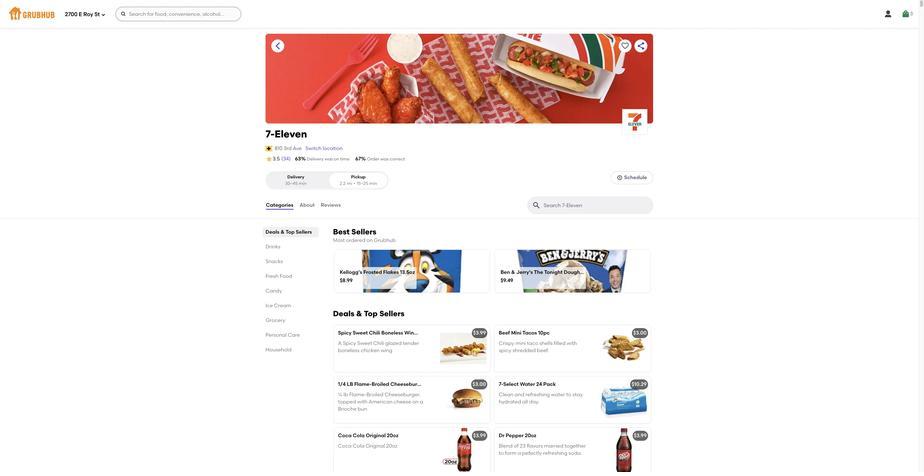 Task type: describe. For each thing, give the bounding box(es) containing it.
deals & top sellers tab
[[266, 228, 316, 236]]

correct
[[390, 157, 405, 162]]

(34)
[[282, 156, 291, 162]]

st
[[95, 11, 100, 17]]

& inside ben & jerry's the tonight dough... $9.49
[[512, 269, 515, 275]]

count
[[425, 330, 440, 336]]

cream
[[274, 303, 291, 309]]

to inside blend of 23 flavors married together to form a pefectly refreshing soda.
[[499, 450, 504, 456]]

order
[[367, 157, 380, 162]]

coca cola original 20oz image
[[437, 428, 491, 472]]

most
[[333, 237, 345, 243]]

2 coca cola original 20oz from the top
[[338, 443, 398, 449]]

refreshing inside blend of 23 flavors married together to form a pefectly refreshing soda.
[[543, 450, 568, 456]]

deals inside tab
[[266, 229, 280, 235]]

2 horizontal spatial sellers
[[380, 309, 405, 318]]

wings
[[405, 330, 420, 336]]

2700
[[65, 11, 78, 17]]

sellers inside the best sellers most ordered on grubhub
[[352, 227, 377, 236]]

blend of 23 flavors married together to form a pefectly refreshing soda.
[[499, 443, 586, 456]]

delivery for was
[[307, 157, 324, 162]]

schedule
[[625, 175, 647, 181]]

pepper
[[506, 433, 524, 439]]

3
[[911, 11, 914, 17]]

min inside the delivery 30–45 min
[[299, 181, 307, 186]]

clean
[[499, 392, 514, 398]]

$3.99 for beef
[[474, 330, 486, 336]]

grocery
[[266, 317, 285, 324]]

a inside blend of 23 flavors married together to form a pefectly refreshing soda.
[[518, 450, 521, 456]]

2700 e roy st
[[65, 11, 100, 17]]

a
[[338, 340, 342, 346]]

7- for eleven
[[266, 128, 275, 140]]

Search 7-Eleven search field
[[543, 202, 651, 209]]

1 horizontal spatial &
[[356, 309, 362, 318]]

fresh
[[266, 273, 279, 279]]

ben
[[501, 269, 510, 275]]

cheeseburger,
[[385, 392, 421, 398]]

svg image inside 'schedule' button
[[617, 175, 623, 181]]

0 vertical spatial original
[[366, 433, 386, 439]]

sellers inside tab
[[296, 229, 312, 235]]

categories
[[266, 202, 294, 208]]

$3.00 for ¼ lb flame-broiled cheeseburger, topped with american cheese on a brioche bun
[[473, 381, 486, 388]]

water
[[551, 392, 565, 398]]

pefectly
[[523, 450, 542, 456]]

810
[[275, 145, 283, 151]]

american
[[369, 399, 393, 405]]

1/4 lb flame-broiled cheeseburger image
[[437, 377, 491, 424]]

boneless
[[382, 330, 403, 336]]

ave
[[293, 145, 302, 151]]

1 horizontal spatial deals
[[333, 309, 355, 318]]

fresh food
[[266, 273, 292, 279]]

switch location button
[[305, 145, 343, 153]]

taco
[[527, 340, 539, 346]]

broiled for cheeseburger
[[372, 381, 389, 388]]

¼
[[338, 392, 343, 398]]

together
[[565, 443, 586, 449]]

kellogg's frosted flakes 13.5oz $8.99
[[340, 269, 415, 284]]

food
[[280, 273, 292, 279]]

7-eleven
[[266, 128, 307, 140]]

ordered
[[346, 237, 366, 243]]

0 vertical spatial sweet
[[353, 330, 368, 336]]

order was correct
[[367, 157, 405, 162]]

star icon image
[[266, 156, 273, 163]]

$9.49
[[501, 278, 514, 284]]

tacos
[[523, 330, 537, 336]]

time
[[340, 157, 350, 162]]

categories button
[[266, 193, 294, 218]]

blend
[[499, 443, 513, 449]]

best
[[333, 227, 350, 236]]

13.5oz
[[400, 269, 415, 275]]

shells
[[540, 340, 553, 346]]

grocery tab
[[266, 317, 316, 324]]

chicken
[[361, 348, 380, 354]]

7-eleven logo image
[[623, 109, 648, 134]]

lb
[[347, 381, 353, 388]]

pack
[[544, 381, 556, 388]]

spicy sweet chili boneless wings 8 count image
[[437, 325, 491, 372]]

household
[[266, 347, 292, 353]]

personal
[[266, 332, 287, 338]]

beef mini tacos 10pc
[[499, 330, 550, 336]]

spicy inside a spicy sweet chili glazed tender boneless chicken wing
[[343, 340, 356, 346]]

delivery for 30–45
[[288, 175, 305, 180]]

eleven
[[275, 128, 307, 140]]

cheese
[[394, 399, 411, 405]]

dr pepper 20oz
[[499, 433, 537, 439]]

frosted
[[364, 269, 382, 275]]

3 button
[[902, 8, 914, 20]]

about button
[[299, 193, 315, 218]]

bun
[[358, 406, 367, 412]]

form
[[505, 450, 517, 456]]

boneless
[[338, 348, 360, 354]]

sweet inside a spicy sweet chili glazed tender boneless chicken wing
[[357, 340, 372, 346]]

7-select water 24 pack image
[[598, 377, 651, 424]]

crispy
[[499, 340, 515, 346]]

ben & jerry's the tonight dough... $9.49
[[501, 269, 585, 284]]

with inside crispy mini taco shells filled with spicy shredded beef.
[[567, 340, 577, 346]]

0 vertical spatial spicy
[[338, 330, 352, 336]]

about
[[300, 202, 315, 208]]

1 horizontal spatial top
[[364, 309, 378, 318]]

clean and refreshing water to stay hydrated all day.
[[499, 392, 583, 405]]

24
[[537, 381, 543, 388]]

23
[[520, 443, 526, 449]]

brioche
[[338, 406, 357, 412]]

10pc
[[539, 330, 550, 336]]

candy tab
[[266, 287, 316, 295]]

pickup
[[351, 175, 366, 180]]

personal care tab
[[266, 331, 316, 339]]

caret left icon image
[[274, 42, 282, 50]]

crispy mini taco shells filled with spicy shredded beef.
[[499, 340, 577, 354]]

kellogg's
[[340, 269, 362, 275]]

personal care
[[266, 332, 300, 338]]

3.5
[[273, 156, 280, 162]]

drinks tab
[[266, 243, 316, 251]]

flame- for lb
[[350, 392, 367, 398]]



Task type: locate. For each thing, give the bounding box(es) containing it.
1 coca cola original 20oz from the top
[[338, 433, 399, 439]]

flame- right the lb
[[350, 392, 367, 398]]

min
[[299, 181, 307, 186], [370, 181, 377, 186]]

0 vertical spatial a
[[420, 399, 423, 405]]

810 3rd ave button
[[274, 145, 302, 153]]

flame- inside ¼ lb flame-broiled cheeseburger, topped with american cheese on a brioche bun
[[350, 392, 367, 398]]

0 vertical spatial deals
[[266, 229, 280, 235]]

1 vertical spatial on
[[367, 237, 373, 243]]

1 horizontal spatial $3.00
[[634, 330, 647, 336]]

1 vertical spatial with
[[357, 399, 368, 405]]

1 was from the left
[[325, 157, 333, 162]]

svg image
[[884, 10, 893, 18], [902, 10, 911, 18], [121, 11, 126, 17], [617, 175, 623, 181]]

spicy sweet chili boneless wings 8 count
[[338, 330, 440, 336]]

spicy up the "a"
[[338, 330, 352, 336]]

water
[[520, 381, 535, 388]]

tonight
[[545, 269, 563, 275]]

1 vertical spatial to
[[499, 450, 504, 456]]

0 horizontal spatial deals & top sellers
[[266, 229, 312, 235]]

1 vertical spatial cola
[[353, 443, 365, 449]]

delivery inside the delivery 30–45 min
[[288, 175, 305, 180]]

flame- right lb
[[355, 381, 372, 388]]

topped
[[338, 399, 356, 405]]

pickup 2.2 mi • 15–25 min
[[340, 175, 377, 186]]

snacks
[[266, 259, 283, 265]]

main navigation navigation
[[0, 0, 919, 28]]

& inside tab
[[281, 229, 285, 235]]

1 horizontal spatial was
[[381, 157, 389, 162]]

refreshing down married
[[543, 450, 568, 456]]

sellers
[[352, 227, 377, 236], [296, 229, 312, 235], [380, 309, 405, 318]]

sellers up 'boneless'
[[380, 309, 405, 318]]

0 horizontal spatial deals
[[266, 229, 280, 235]]

on right 'ordered'
[[367, 237, 373, 243]]

chili up a spicy sweet chili glazed tender boneless chicken wing
[[369, 330, 380, 336]]

2 horizontal spatial on
[[413, 399, 419, 405]]

0 vertical spatial refreshing
[[526, 392, 550, 398]]

1 vertical spatial sweet
[[357, 340, 372, 346]]

0 vertical spatial top
[[286, 229, 295, 235]]

0 vertical spatial deals & top sellers
[[266, 229, 312, 235]]

1 horizontal spatial 7-
[[499, 381, 504, 388]]

1 horizontal spatial deals & top sellers
[[333, 309, 405, 318]]

7- up subscription pass image
[[266, 128, 275, 140]]

e
[[79, 11, 82, 17]]

to
[[567, 392, 572, 398], [499, 450, 504, 456]]

roy
[[83, 11, 93, 17]]

1 horizontal spatial a
[[518, 450, 521, 456]]

svg image
[[101, 12, 106, 17]]

refreshing inside clean and refreshing water to stay hydrated all day.
[[526, 392, 550, 398]]

0 horizontal spatial was
[[325, 157, 333, 162]]

drinks
[[266, 244, 281, 250]]

option group containing delivery 30–45 min
[[266, 171, 389, 190]]

chili inside a spicy sweet chili glazed tender boneless chicken wing
[[374, 340, 384, 346]]

cola
[[353, 433, 365, 439], [353, 443, 365, 449]]

with
[[567, 340, 577, 346], [357, 399, 368, 405]]

0 horizontal spatial with
[[357, 399, 368, 405]]

¼ lb flame-broiled cheeseburger, topped with american cheese on a brioche bun
[[338, 392, 423, 412]]

svg image inside "3" button
[[902, 10, 911, 18]]

1 vertical spatial delivery
[[288, 175, 305, 180]]

1 vertical spatial deals
[[333, 309, 355, 318]]

2 min from the left
[[370, 181, 377, 186]]

1 horizontal spatial to
[[567, 392, 572, 398]]

care
[[288, 332, 300, 338]]

stay
[[573, 392, 583, 398]]

1 vertical spatial flame-
[[350, 392, 367, 398]]

switch
[[306, 145, 322, 151]]

0 vertical spatial delivery
[[307, 157, 324, 162]]

0 vertical spatial flame-
[[355, 381, 372, 388]]

best sellers most ordered on grubhub
[[333, 227, 396, 243]]

household tab
[[266, 346, 316, 354]]

min right 15–25 on the left top of page
[[370, 181, 377, 186]]

broiled inside ¼ lb flame-broiled cheeseburger, topped with american cheese on a brioche bun
[[367, 392, 384, 398]]

0 vertical spatial $3.00
[[634, 330, 647, 336]]

on inside ¼ lb flame-broiled cheeseburger, topped with american cheese on a brioche bun
[[413, 399, 419, 405]]

save this restaurant button
[[619, 40, 632, 52]]

all
[[523, 399, 528, 405]]

$3.99 for dr
[[474, 433, 486, 439]]

0 horizontal spatial top
[[286, 229, 295, 235]]

flame- for lb
[[355, 381, 372, 388]]

1 vertical spatial 7-
[[499, 381, 504, 388]]

deals & top sellers inside tab
[[266, 229, 312, 235]]

a down of
[[518, 450, 521, 456]]

with inside ¼ lb flame-broiled cheeseburger, topped with american cheese on a brioche bun
[[357, 399, 368, 405]]

0 horizontal spatial to
[[499, 450, 504, 456]]

63
[[295, 156, 301, 162]]

shredded
[[513, 348, 536, 354]]

1/4 lb flame-broiled cheeseburger
[[338, 381, 426, 388]]

a inside ¼ lb flame-broiled cheeseburger, topped with american cheese on a brioche bun
[[420, 399, 423, 405]]

mini
[[516, 340, 526, 346]]

$3.00 for crispy mini taco shells filled with spicy shredded beef.
[[634, 330, 647, 336]]

tender
[[403, 340, 419, 346]]

spicy
[[338, 330, 352, 336], [343, 340, 356, 346]]

broiled for cheeseburger,
[[367, 392, 384, 398]]

beef.
[[537, 348, 549, 354]]

original
[[366, 433, 386, 439], [366, 443, 385, 449]]

with up bun
[[357, 399, 368, 405]]

15–25
[[357, 181, 368, 186]]

to down "blend"
[[499, 450, 504, 456]]

1 horizontal spatial on
[[367, 237, 373, 243]]

deals up drinks
[[266, 229, 280, 235]]

on right "cheese"
[[413, 399, 419, 405]]

refreshing
[[526, 392, 550, 398], [543, 450, 568, 456]]

2 vertical spatial on
[[413, 399, 419, 405]]

0 vertical spatial coca
[[338, 433, 352, 439]]

Search for food, convenience, alcohol... search field
[[116, 7, 241, 21]]

was down location
[[325, 157, 333, 162]]

subscription pass image
[[266, 146, 273, 151]]

1 vertical spatial original
[[366, 443, 385, 449]]

& up drinks tab
[[281, 229, 285, 235]]

0 vertical spatial on
[[334, 157, 339, 162]]

0 vertical spatial broiled
[[372, 381, 389, 388]]

7- for select
[[499, 381, 504, 388]]

on left "time"
[[334, 157, 339, 162]]

0 horizontal spatial delivery
[[288, 175, 305, 180]]

0 vertical spatial coca cola original 20oz
[[338, 433, 399, 439]]

$10.29
[[632, 381, 647, 388]]

0 vertical spatial chili
[[369, 330, 380, 336]]

min inside the pickup 2.2 mi • 15–25 min
[[370, 181, 377, 186]]

spicy up boneless
[[343, 340, 356, 346]]

1 vertical spatial top
[[364, 309, 378, 318]]

to inside clean and refreshing water to stay hydrated all day.
[[567, 392, 572, 398]]

lb
[[344, 392, 348, 398]]

7-select water 24 pack
[[499, 381, 556, 388]]

delivery was on time
[[307, 157, 350, 162]]

fresh food tab
[[266, 273, 316, 280]]

810 3rd ave
[[275, 145, 302, 151]]

1 vertical spatial &
[[512, 269, 515, 275]]

ice cream tab
[[266, 302, 316, 310]]

8
[[421, 330, 424, 336]]

dough...
[[564, 269, 585, 275]]

top up spicy sweet chili boneless wings 8 count
[[364, 309, 378, 318]]

1 vertical spatial $3.00
[[473, 381, 486, 388]]

2 coca from the top
[[338, 443, 352, 449]]

1 vertical spatial refreshing
[[543, 450, 568, 456]]

switch location
[[306, 145, 343, 151]]

with right filled
[[567, 340, 577, 346]]

30–45
[[285, 181, 298, 186]]

1 vertical spatial coca
[[338, 443, 352, 449]]

0 horizontal spatial a
[[420, 399, 423, 405]]

refreshing up day.
[[526, 392, 550, 398]]

$3.99
[[474, 330, 486, 336], [474, 433, 486, 439], [634, 433, 647, 439]]

0 horizontal spatial on
[[334, 157, 339, 162]]

a right "cheese"
[[420, 399, 423, 405]]

was for 63
[[325, 157, 333, 162]]

save this restaurant image
[[621, 42, 630, 50]]

1 coca from the top
[[338, 433, 352, 439]]

1 vertical spatial chili
[[374, 340, 384, 346]]

0 horizontal spatial sellers
[[296, 229, 312, 235]]

snacks tab
[[266, 258, 316, 265]]

min right the 30–45
[[299, 181, 307, 186]]

0 horizontal spatial &
[[281, 229, 285, 235]]

sellers up 'ordered'
[[352, 227, 377, 236]]

1 vertical spatial broiled
[[367, 392, 384, 398]]

day.
[[530, 399, 540, 405]]

2.2
[[340, 181, 346, 186]]

on inside the best sellers most ordered on grubhub
[[367, 237, 373, 243]]

to left stay at the right
[[567, 392, 572, 398]]

1 horizontal spatial sellers
[[352, 227, 377, 236]]

deals & top sellers up drinks tab
[[266, 229, 312, 235]]

mi
[[347, 181, 352, 186]]

0 vertical spatial to
[[567, 392, 572, 398]]

reviews button
[[321, 193, 341, 218]]

was right order
[[381, 157, 389, 162]]

2 vertical spatial &
[[356, 309, 362, 318]]

option group
[[266, 171, 389, 190]]

top up drinks tab
[[286, 229, 295, 235]]

deals & top sellers
[[266, 229, 312, 235], [333, 309, 405, 318]]

magnifying glass icon image
[[533, 201, 541, 210]]

deals & top sellers up spicy sweet chili boneless wings 8 count
[[333, 309, 405, 318]]

20oz
[[387, 433, 399, 439], [525, 433, 537, 439], [386, 443, 398, 449]]

delivery down switch
[[307, 157, 324, 162]]

jerry's
[[517, 269, 533, 275]]

wing
[[381, 348, 393, 354]]

& right ben
[[512, 269, 515, 275]]

1 vertical spatial a
[[518, 450, 521, 456]]

0 vertical spatial &
[[281, 229, 285, 235]]

beef
[[499, 330, 510, 336]]

1 vertical spatial spicy
[[343, 340, 356, 346]]

the
[[534, 269, 543, 275]]

chili up wing
[[374, 340, 384, 346]]

3rd
[[284, 145, 292, 151]]

dr pepper 20oz image
[[598, 428, 651, 472]]

top
[[286, 229, 295, 235], [364, 309, 378, 318]]

delivery 30–45 min
[[285, 175, 307, 186]]

candy
[[266, 288, 282, 294]]

a spicy sweet chili glazed tender boneless chicken wing
[[338, 340, 419, 354]]

reviews
[[321, 202, 341, 208]]

0 horizontal spatial min
[[299, 181, 307, 186]]

0 horizontal spatial 7-
[[266, 128, 275, 140]]

0 vertical spatial 7-
[[266, 128, 275, 140]]

ice cream
[[266, 303, 291, 309]]

& up spicy sweet chili boneless wings 8 count
[[356, 309, 362, 318]]

0 vertical spatial cola
[[353, 433, 365, 439]]

1 horizontal spatial with
[[567, 340, 577, 346]]

0 horizontal spatial $3.00
[[473, 381, 486, 388]]

delivery up the 30–45
[[288, 175, 305, 180]]

was for 67
[[381, 157, 389, 162]]

sellers up drinks tab
[[296, 229, 312, 235]]

1 horizontal spatial min
[[370, 181, 377, 186]]

1 horizontal spatial delivery
[[307, 157, 324, 162]]

select
[[504, 381, 519, 388]]

hydrated
[[499, 399, 521, 405]]

1 min from the left
[[299, 181, 307, 186]]

on
[[334, 157, 339, 162], [367, 237, 373, 243], [413, 399, 419, 405]]

7- up clean
[[499, 381, 504, 388]]

2 horizontal spatial &
[[512, 269, 515, 275]]

top inside the deals & top sellers tab
[[286, 229, 295, 235]]

beef mini tacos 10pc image
[[598, 325, 651, 372]]

deals up the "a"
[[333, 309, 355, 318]]

share icon image
[[637, 42, 646, 50]]

1 vertical spatial coca cola original 20oz
[[338, 443, 398, 449]]

0 vertical spatial with
[[567, 340, 577, 346]]

•
[[354, 181, 356, 186]]

1 vertical spatial deals & top sellers
[[333, 309, 405, 318]]

schedule button
[[611, 171, 654, 184]]

2 was from the left
[[381, 157, 389, 162]]

and
[[515, 392, 525, 398]]

67
[[356, 156, 361, 162]]



Task type: vqa. For each thing, say whether or not it's contained in the screenshot.
Ben & Jerry's The Tonight Dough... $9.49
yes



